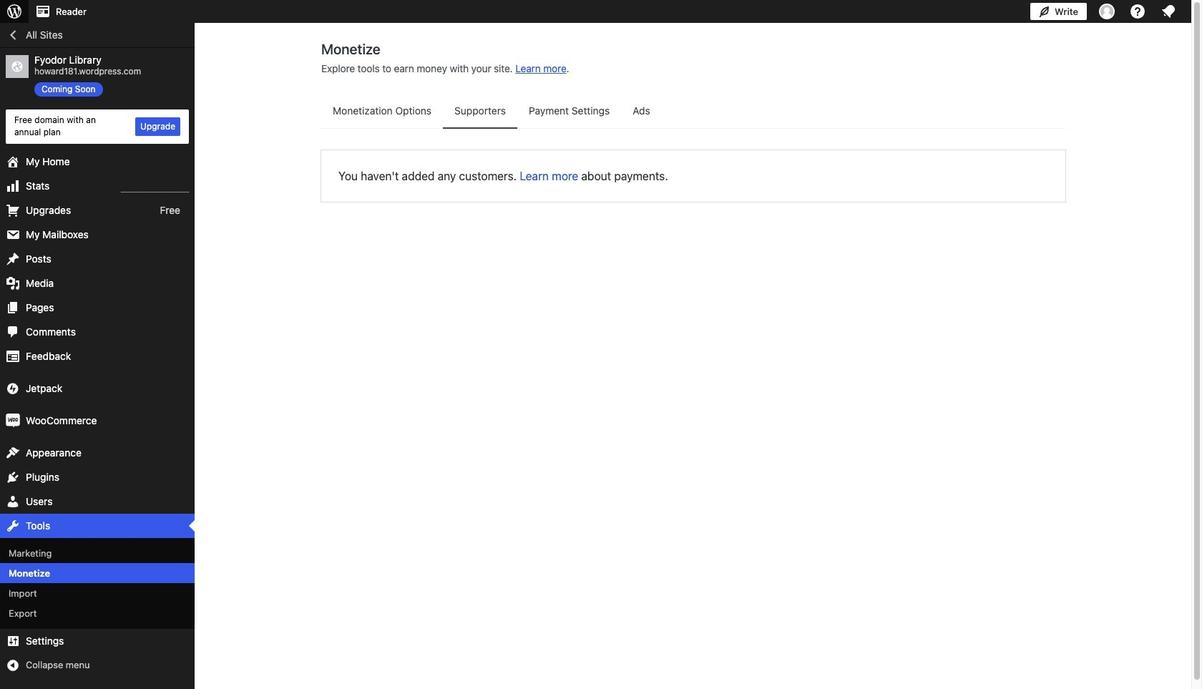 Task type: describe. For each thing, give the bounding box(es) containing it.
2 img image from the top
[[6, 413, 20, 428]]

1 img image from the top
[[6, 381, 20, 395]]

my profile image
[[1099, 4, 1115, 19]]

help image
[[1129, 3, 1147, 20]]

manage your sites image
[[6, 3, 23, 20]]



Task type: locate. For each thing, give the bounding box(es) containing it.
img image
[[6, 381, 20, 395], [6, 413, 20, 428]]

0 vertical spatial img image
[[6, 381, 20, 395]]

manage your notifications image
[[1160, 3, 1177, 20]]

main content
[[321, 40, 1066, 202]]

1 vertical spatial img image
[[6, 413, 20, 428]]

highest hourly views 0 image
[[121, 183, 189, 192]]

menu
[[321, 93, 1066, 129]]



Task type: vqa. For each thing, say whether or not it's contained in the screenshot.
img
yes



